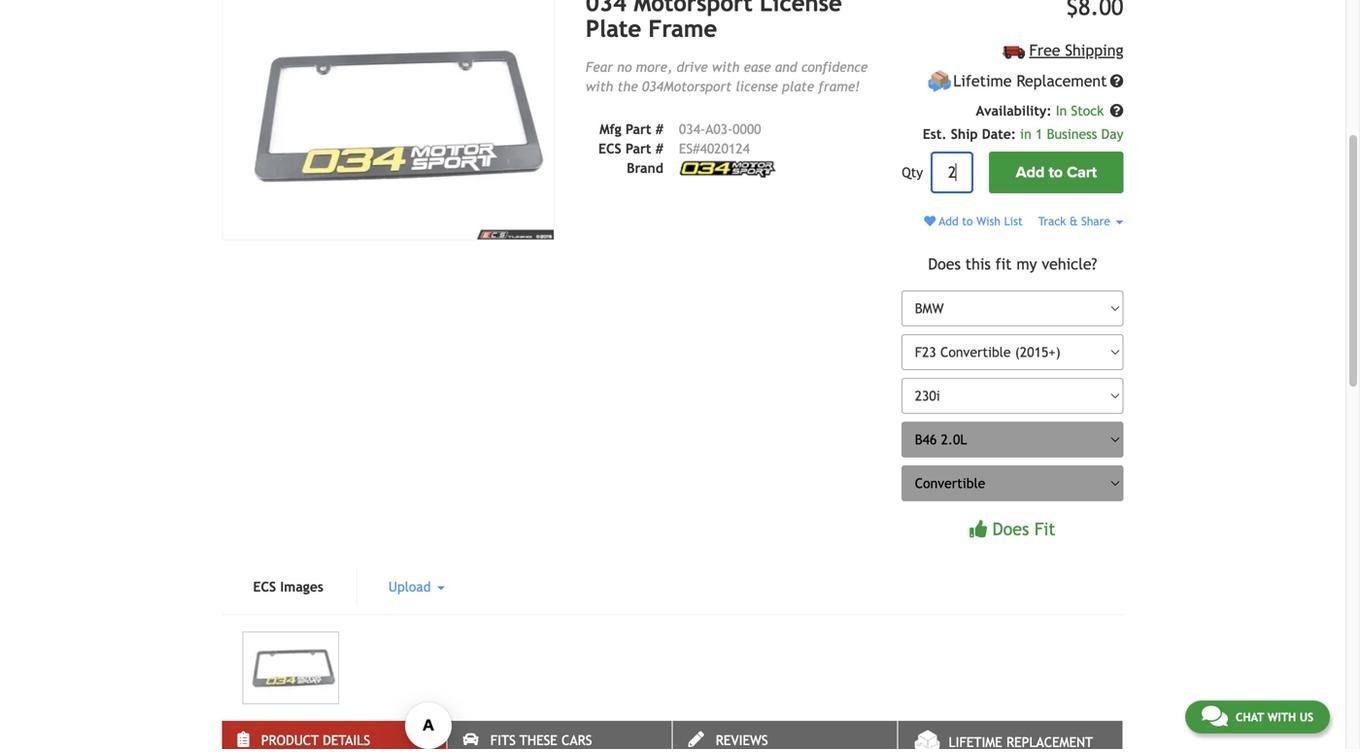 Task type: vqa. For each thing, say whether or not it's contained in the screenshot.
the far
no



Task type: describe. For each thing, give the bounding box(es) containing it.
list
[[1004, 214, 1023, 228]]

034motorsport image
[[679, 160, 776, 178]]

question circle image
[[1110, 104, 1124, 118]]

034 motorsport license plate frame
[[586, 0, 842, 42]]

to for cart
[[1049, 163, 1063, 182]]

0000
[[733, 121, 761, 137]]

fear no more, drive with ease and confidence with the 034motorsport license plate frame!
[[586, 59, 868, 94]]

free
[[1030, 41, 1061, 59]]

034motorsport
[[642, 79, 732, 94]]

frame!
[[819, 79, 860, 94]]

free shipping
[[1030, 41, 1124, 59]]

to for wish
[[962, 214, 973, 228]]

est.
[[923, 126, 947, 142]]

a03-
[[706, 121, 733, 137]]

more,
[[636, 59, 673, 75]]

product details
[[261, 733, 370, 748]]

fits these cars
[[491, 733, 592, 748]]

add to wish list link
[[924, 214, 1023, 228]]

the
[[618, 79, 638, 94]]

es# 4020124 brand
[[627, 141, 750, 176]]

product details link
[[222, 721, 447, 749]]

vehicle?
[[1042, 255, 1098, 273]]

fear
[[586, 59, 613, 75]]

does this fit my vehicle?
[[928, 255, 1098, 273]]

upload
[[389, 579, 435, 595]]

es#
[[679, 141, 700, 156]]

qty
[[902, 165, 923, 180]]

does for does this fit my vehicle?
[[928, 255, 961, 273]]

license
[[760, 0, 842, 17]]

does for does fit
[[993, 519, 1030, 540]]

stock
[[1071, 103, 1104, 119]]

fits
[[491, 733, 516, 748]]

does fit
[[993, 519, 1056, 540]]

plate
[[782, 79, 814, 94]]

date:
[[982, 126, 1016, 142]]

images
[[280, 579, 324, 595]]

these
[[520, 733, 558, 748]]

chat with us
[[1236, 710, 1314, 724]]

wish
[[977, 214, 1001, 228]]

ecs images
[[253, 579, 324, 595]]

us
[[1300, 710, 1314, 724]]

4020124
[[700, 141, 750, 156]]

confidence
[[802, 59, 868, 75]]

ease
[[744, 59, 771, 75]]

reviews
[[716, 733, 768, 748]]

ship
[[951, 126, 978, 142]]

fit
[[996, 255, 1012, 273]]

share
[[1082, 214, 1111, 228]]

comments image
[[1202, 705, 1228, 728]]

034-
[[679, 121, 706, 137]]

1 vertical spatial with
[[586, 79, 614, 94]]

ecs images link
[[222, 567, 355, 606]]

upload button
[[358, 567, 476, 606]]

est. ship date: in 1 business day
[[923, 126, 1124, 142]]

mfg part #
[[600, 121, 664, 137]]

fits these cars link
[[448, 721, 672, 749]]

ecs inside the 034-a03-0000 ecs part #
[[599, 141, 622, 156]]

1 horizontal spatial with
[[712, 59, 740, 75]]

license
[[736, 79, 778, 94]]

1
[[1036, 126, 1043, 142]]

add to cart button
[[989, 152, 1124, 194]]



Task type: locate. For each thing, give the bounding box(es) containing it.
0 vertical spatial es#4020124 - 034-a03-0000 - 034 motorsport license plate frame  - fear no more, drive with ease and confidence with the 034motorsport license plate frame! - 034motorsport - audi bmw volkswagen mercedes benz mini porsche image
[[222, 0, 555, 241]]

1 vertical spatial ecs
[[253, 579, 276, 595]]

1 vertical spatial es#4020124 - 034-a03-0000 - 034 motorsport license plate frame  - fear no more, drive with ease and confidence with the 034motorsport license plate frame! - 034motorsport - audi bmw volkswagen mercedes benz mini porsche image
[[242, 632, 339, 705]]

part right mfg
[[626, 121, 652, 137]]

part up brand
[[626, 141, 652, 156]]

cart
[[1067, 163, 1097, 182]]

es#4020124 - 034-a03-0000 - 034 motorsport license plate frame  - fear no more, drive with ease and confidence with the 034motorsport license plate frame! - 034motorsport - audi bmw volkswagen mercedes benz mini porsche image
[[222, 0, 555, 241], [242, 632, 339, 705]]

thumbs up image
[[970, 521, 988, 538]]

1 vertical spatial to
[[962, 214, 973, 228]]

replacement
[[1017, 72, 1107, 90]]

chat
[[1236, 710, 1264, 724]]

in
[[1056, 103, 1067, 119]]

0 vertical spatial with
[[712, 59, 740, 75]]

does
[[928, 255, 961, 273], [993, 519, 1030, 540]]

with left ease
[[712, 59, 740, 75]]

ecs down mfg
[[599, 141, 622, 156]]

0 vertical spatial add
[[1016, 163, 1045, 182]]

drive
[[677, 59, 708, 75]]

0 vertical spatial ecs
[[599, 141, 622, 156]]

add for add to cart
[[1016, 163, 1045, 182]]

add
[[1016, 163, 1045, 182], [939, 214, 959, 228]]

1 vertical spatial #
[[656, 141, 664, 156]]

add right heart image in the right of the page
[[939, 214, 959, 228]]

this
[[966, 255, 991, 273]]

reviews link
[[673, 721, 897, 749]]

0 horizontal spatial ecs
[[253, 579, 276, 595]]

034
[[586, 0, 627, 17]]

heart image
[[924, 215, 936, 227]]

does right thumbs up image at bottom right
[[993, 519, 1030, 540]]

1 vertical spatial add
[[939, 214, 959, 228]]

with left us
[[1268, 710, 1297, 724]]

product
[[261, 733, 319, 748]]

1 # from the top
[[656, 121, 664, 137]]

# up brand
[[656, 141, 664, 156]]

to inside button
[[1049, 163, 1063, 182]]

business
[[1047, 126, 1098, 142]]

ecs
[[599, 141, 622, 156], [253, 579, 276, 595]]

0 vertical spatial part
[[626, 121, 652, 137]]

2 # from the top
[[656, 141, 664, 156]]

lifetime replacement
[[954, 72, 1107, 90]]

mfg
[[600, 121, 622, 137]]

and
[[775, 59, 798, 75]]

0 horizontal spatial add
[[939, 214, 959, 228]]

2 part from the top
[[626, 141, 652, 156]]

plate
[[586, 15, 642, 42]]

1 horizontal spatial to
[[1049, 163, 1063, 182]]

lifetime
[[954, 72, 1012, 90]]

0 vertical spatial #
[[656, 121, 664, 137]]

# inside the 034-a03-0000 ecs part #
[[656, 141, 664, 156]]

to left the cart
[[1049, 163, 1063, 182]]

0 vertical spatial does
[[928, 255, 961, 273]]

to left wish
[[962, 214, 973, 228]]

part inside the 034-a03-0000 ecs part #
[[626, 141, 652, 156]]

2 horizontal spatial with
[[1268, 710, 1297, 724]]

chat with us link
[[1186, 701, 1330, 734]]

# left the 034-
[[656, 121, 664, 137]]

cars
[[562, 733, 592, 748]]

day
[[1102, 126, 1124, 142]]

motorsport
[[634, 0, 753, 17]]

0 horizontal spatial to
[[962, 214, 973, 228]]

add down in
[[1016, 163, 1045, 182]]

details
[[323, 733, 370, 748]]

track & share button
[[1039, 214, 1124, 228]]

None text field
[[931, 152, 974, 194]]

add to wish list
[[936, 214, 1023, 228]]

frame
[[649, 15, 717, 42]]

0 horizontal spatial does
[[928, 255, 961, 273]]

1 horizontal spatial add
[[1016, 163, 1045, 182]]

this product is lifetime replacement eligible image
[[928, 69, 952, 93]]

2 vertical spatial with
[[1268, 710, 1297, 724]]

in
[[1021, 126, 1032, 142]]

0 vertical spatial to
[[1049, 163, 1063, 182]]

to
[[1049, 163, 1063, 182], [962, 214, 973, 228]]

shipping
[[1065, 41, 1124, 59]]

with
[[712, 59, 740, 75], [586, 79, 614, 94], [1268, 710, 1297, 724]]

availability:
[[976, 103, 1052, 119]]

add inside button
[[1016, 163, 1045, 182]]

no
[[617, 59, 632, 75]]

add to cart
[[1016, 163, 1097, 182]]

1 part from the top
[[626, 121, 652, 137]]

free shipping image
[[1003, 45, 1026, 59]]

availability: in stock
[[976, 103, 1108, 119]]

1 vertical spatial part
[[626, 141, 652, 156]]

brand
[[627, 160, 664, 176]]

does left this at right
[[928, 255, 961, 273]]

ecs left images on the left of page
[[253, 579, 276, 595]]

fit
[[1035, 519, 1056, 540]]

track
[[1039, 214, 1066, 228]]

0 horizontal spatial with
[[586, 79, 614, 94]]

question circle image
[[1110, 74, 1124, 88]]

track & share
[[1039, 214, 1114, 228]]

add for add to wish list
[[939, 214, 959, 228]]

&
[[1070, 214, 1078, 228]]

ecs inside ecs images link
[[253, 579, 276, 595]]

1 vertical spatial does
[[993, 519, 1030, 540]]

034-a03-0000 ecs part #
[[599, 121, 761, 156]]

my
[[1017, 255, 1037, 273]]

#
[[656, 121, 664, 137], [656, 141, 664, 156]]

with down fear
[[586, 79, 614, 94]]

part
[[626, 121, 652, 137], [626, 141, 652, 156]]

1 horizontal spatial ecs
[[599, 141, 622, 156]]

1 horizontal spatial does
[[993, 519, 1030, 540]]



